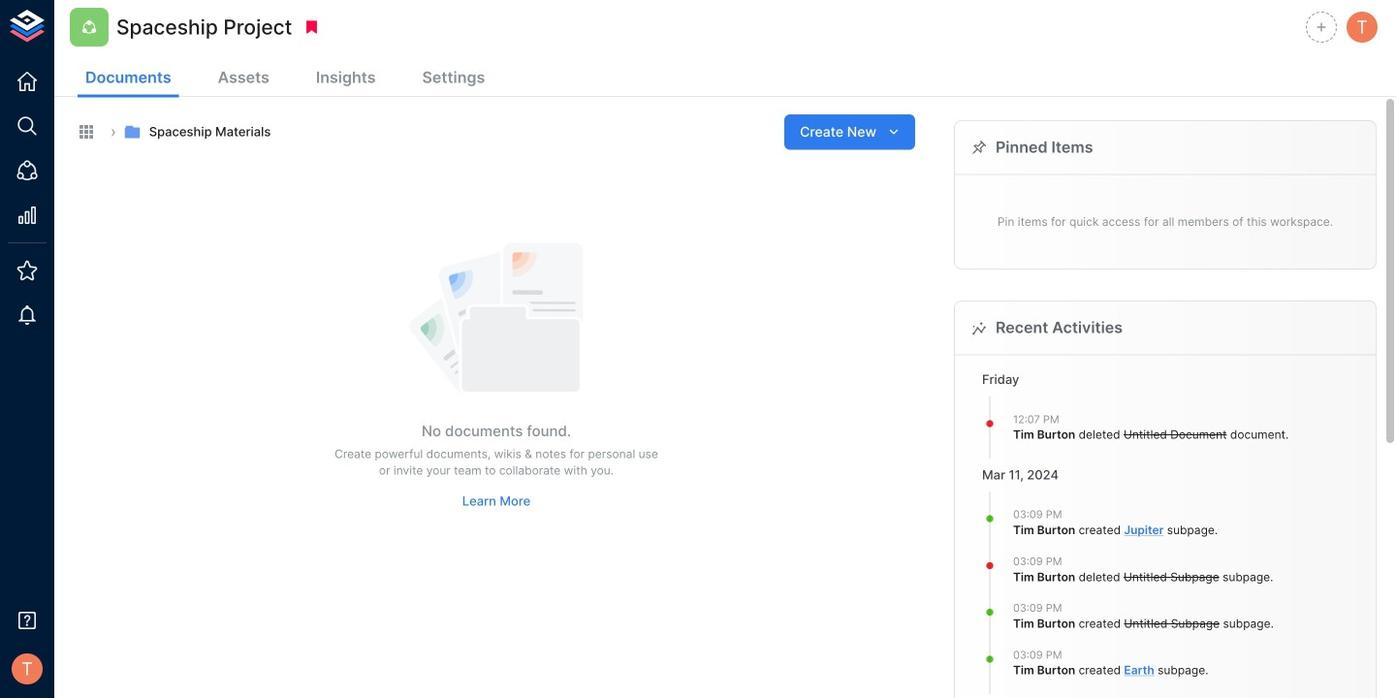 Task type: vqa. For each thing, say whether or not it's contained in the screenshot.
topmost updated
no



Task type: locate. For each thing, give the bounding box(es) containing it.
remove bookmark image
[[303, 18, 321, 36]]



